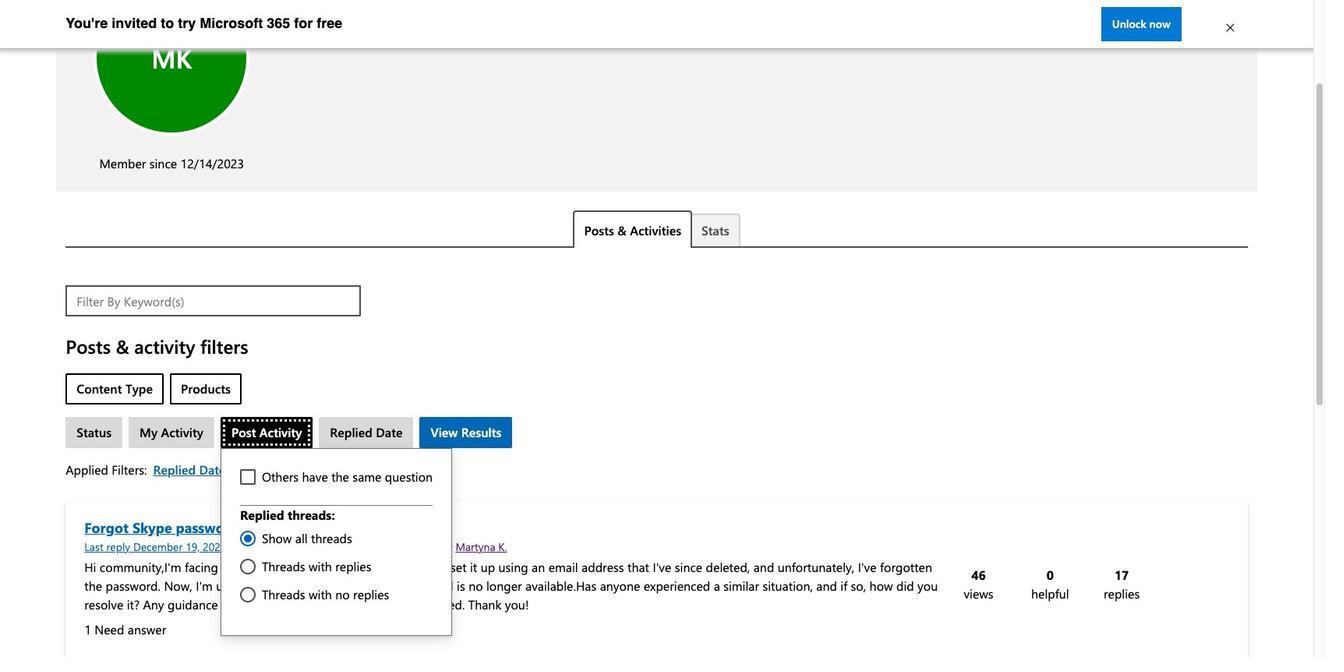 Task type: describe. For each thing, give the bounding box(es) containing it.
highly
[[360, 596, 394, 613]]

unlock now
[[1112, 16, 1171, 31]]

posts for posts & activity filters
[[66, 334, 111, 359]]

views
[[964, 586, 994, 602]]

the down hi
[[84, 578, 102, 594]]

i'm
[[196, 578, 213, 594]]

1 martyna from the left
[[244, 540, 284, 554]]

view results button
[[420, 417, 513, 448]]

view results
[[431, 424, 502, 440]]

replied date: last 7 days button
[[153, 461, 299, 478]]

if
[[841, 578, 848, 594]]

replies down 17
[[1104, 586, 1140, 602]]

threads
[[311, 530, 352, 546]]

member
[[99, 155, 146, 172]]

replied date button
[[319, 417, 414, 448]]

no inside forgot skype password associated with deleted email last reply december 19, 2023 by martyna k. | created december 14, 2023 by martyna k. hi community,i'm facing an issue with my skype account. i initially set it up using an email address that i've since deleted, and unfortunately, i've forgotten the password. now, i'm unable to recover it as the associated email is no longer available.has anyone experienced a similar situation, and if so, how did you resolve it? any guidance or suggestions would be highly appreciated. thank you!
[[469, 578, 483, 594]]

resolve
[[84, 596, 123, 613]]

applied
[[66, 461, 108, 478]]

posts & activity filters
[[66, 334, 248, 359]]

answer
[[128, 621, 166, 638]]

2 an from the left
[[532, 559, 545, 575]]

threads for threads with replies
[[262, 558, 305, 574]]

stats
[[702, 222, 729, 239]]

same
[[353, 468, 382, 485]]

date
[[376, 424, 403, 440]]

replied for replied date
[[330, 424, 373, 440]]

recover
[[272, 578, 313, 594]]

2 vertical spatial email
[[424, 578, 454, 594]]

to inside forgot skype password associated with deleted email last reply december 19, 2023 by martyna k. | created december 14, 2023 by martyna k. hi community,i'm facing an issue with my skype account. i initially set it up using an email address that i've since deleted, and unfortunately, i've forgotten the password. now, i'm unable to recover it as the associated email is no longer available.has anyone experienced a similar situation, and if so, how did you resolve it? any guidance or suggestions would be highly appreciated. thank you!
[[257, 578, 268, 594]]

post activity button
[[221, 417, 313, 448]]

you!
[[505, 596, 529, 613]]

threads:
[[288, 507, 335, 523]]

up
[[481, 559, 495, 575]]

& for activities
[[618, 222, 627, 239]]

12/14/2023
[[181, 155, 244, 172]]

invited
[[112, 14, 157, 31]]

now
[[1150, 16, 1171, 31]]

address
[[582, 559, 624, 575]]

1 2023 from the left
[[203, 540, 226, 554]]

Filter By Keyword(s) search field
[[66, 285, 346, 317]]

have
[[302, 468, 328, 485]]

you're
[[66, 14, 108, 31]]

0
[[1047, 567, 1054, 583]]

forgot
[[84, 518, 129, 537]]

type
[[125, 380, 153, 397]]

0 vertical spatial skype
[[132, 518, 172, 537]]

replies down account.
[[353, 586, 389, 603]]

0 horizontal spatial no
[[335, 586, 350, 603]]

14,
[[397, 540, 411, 554]]

1 need answer
[[84, 621, 166, 638]]

filters
[[200, 334, 248, 359]]

with down created
[[309, 558, 332, 574]]

applied filters: replied date: last 7 days
[[66, 461, 294, 478]]

question
[[385, 468, 433, 485]]

1 horizontal spatial it
[[470, 559, 477, 575]]

similar
[[724, 578, 759, 594]]

1 martyna k. link from the left
[[244, 539, 296, 555]]

view
[[431, 424, 458, 440]]

17 replies
[[1104, 567, 1140, 602]]

2 december from the left
[[345, 540, 394, 554]]

you
[[918, 578, 938, 594]]

others have the same question
[[262, 468, 433, 485]]

2 by from the left
[[441, 540, 453, 554]]

0 vertical spatial email
[[401, 518, 437, 537]]

1
[[84, 621, 91, 638]]

with up recover
[[269, 559, 292, 575]]

my
[[140, 424, 158, 440]]

facing
[[185, 559, 218, 575]]

unable
[[216, 578, 253, 594]]

1 i've from the left
[[653, 559, 672, 575]]

1 k. from the left
[[287, 540, 296, 554]]

replies up as
[[335, 558, 372, 574]]

0 horizontal spatial to
[[161, 14, 174, 31]]

forgotten
[[880, 559, 932, 575]]

longer
[[486, 578, 522, 594]]

17
[[1115, 567, 1129, 583]]

profile tab tab list
[[66, 211, 1248, 248]]

replied date
[[330, 424, 403, 440]]

mk
[[151, 39, 192, 75]]

19,
[[186, 540, 200, 554]]

free
[[317, 14, 342, 31]]

set
[[451, 559, 467, 575]]

community,i'm
[[100, 559, 181, 575]]

microsoft
[[200, 14, 263, 31]]

forgot skype password associated with deleted email link
[[84, 518, 437, 537]]

content type button
[[66, 373, 164, 404]]

now,
[[164, 578, 192, 594]]

with up created
[[315, 518, 344, 537]]

365
[[267, 14, 290, 31]]

or
[[221, 596, 233, 613]]

guidance
[[168, 596, 218, 613]]

date:
[[199, 461, 229, 478]]

post activity
[[231, 424, 302, 440]]

for
[[294, 14, 313, 31]]

stats link
[[691, 214, 740, 246]]

1 horizontal spatial and
[[817, 578, 837, 594]]



Task type: locate. For each thing, give the bounding box(es) containing it.
no right the is on the left bottom of the page
[[469, 578, 483, 594]]

&
[[618, 222, 627, 239], [116, 334, 129, 359]]

so,
[[851, 578, 866, 594]]

threads up recover
[[262, 558, 305, 574]]

1 horizontal spatial associated
[[363, 578, 420, 594]]

1 vertical spatial and
[[817, 578, 837, 594]]

be
[[343, 596, 357, 613]]

anyone
[[600, 578, 640, 594]]

2023 up "initially" on the bottom left of the page
[[414, 540, 438, 554]]

available.has
[[525, 578, 597, 594]]

martyna k. link down forgot skype password associated with deleted email link
[[244, 539, 296, 555]]

threads down my
[[262, 586, 305, 603]]

initially
[[408, 559, 447, 575]]

0 horizontal spatial posts
[[66, 334, 111, 359]]

a
[[714, 578, 720, 594]]

0 horizontal spatial k.
[[287, 540, 296, 554]]

1 horizontal spatial last
[[232, 461, 255, 478]]

days
[[268, 461, 294, 478]]

replied threads: show all threads
[[240, 507, 352, 546]]

and left if
[[817, 578, 837, 594]]

& left activities
[[618, 222, 627, 239]]

1 an from the left
[[222, 559, 235, 575]]

activities
[[630, 222, 681, 239]]

activity right post in the bottom left of the page
[[260, 424, 302, 440]]

since right member
[[149, 155, 177, 172]]

martyna up up in the bottom of the page
[[456, 540, 495, 554]]

thank
[[468, 596, 502, 613]]

1 horizontal spatial by
[[441, 540, 453, 554]]

products button
[[170, 373, 242, 404]]

activity right my
[[161, 424, 203, 440]]

0 vertical spatial replied
[[330, 424, 373, 440]]

any
[[143, 596, 164, 613]]

1 december from the left
[[133, 540, 183, 554]]

0 horizontal spatial activity
[[161, 424, 203, 440]]

since inside forgot skype password associated with deleted email last reply december 19, 2023 by martyna k. | created december 14, 2023 by martyna k. hi community,i'm facing an issue with my skype account. i initially set it up using an email address that i've since deleted, and unfortunately, i've forgotten the password. now, i'm unable to recover it as the associated email is no longer available.has anyone experienced a similar situation, and if so, how did you resolve it? any guidance or suggestions would be highly appreciated. thank you!
[[675, 559, 703, 575]]

0 horizontal spatial december
[[133, 540, 183, 554]]

2 i've from the left
[[858, 559, 877, 575]]

1 horizontal spatial &
[[618, 222, 627, 239]]

associated down i
[[363, 578, 420, 594]]

i've up so,
[[858, 559, 877, 575]]

0 horizontal spatial martyna k. link
[[244, 539, 296, 555]]

1 horizontal spatial martyna
[[456, 540, 495, 554]]

1 threads from the top
[[262, 558, 305, 574]]

last left 7 on the bottom of page
[[232, 461, 255, 478]]

1 vertical spatial it
[[316, 578, 323, 594]]

0 horizontal spatial by
[[229, 540, 241, 554]]

issue
[[238, 559, 266, 575]]

the right as
[[342, 578, 360, 594]]

46
[[972, 567, 986, 583]]

posts for posts & activities
[[584, 222, 614, 239]]

1 vertical spatial &
[[116, 334, 129, 359]]

1 vertical spatial replied
[[153, 461, 196, 478]]

0 vertical spatial threads
[[262, 558, 305, 574]]

threads
[[262, 558, 305, 574], [262, 586, 305, 603]]

unlock
[[1112, 16, 1147, 31]]

0 horizontal spatial last
[[84, 540, 103, 554]]

0 vertical spatial last
[[232, 461, 255, 478]]

it left up in the bottom of the page
[[470, 559, 477, 575]]

martyna
[[244, 540, 284, 554], [456, 540, 495, 554]]

threads with no replies
[[262, 586, 389, 603]]

my activity button
[[129, 417, 214, 448]]

0 horizontal spatial associated
[[242, 518, 311, 537]]

member since 12/14/2023
[[99, 155, 244, 172]]

k. up using
[[498, 540, 507, 554]]

2 horizontal spatial replied
[[330, 424, 373, 440]]

0 horizontal spatial skype
[[132, 518, 172, 537]]

0 horizontal spatial replied
[[153, 461, 196, 478]]

0 horizontal spatial 2023
[[203, 540, 226, 554]]

december down deleted
[[345, 540, 394, 554]]

with
[[315, 518, 344, 537], [309, 558, 332, 574], [269, 559, 292, 575], [309, 586, 332, 603]]

2023
[[203, 540, 226, 554], [414, 540, 438, 554]]

1 vertical spatial to
[[257, 578, 268, 594]]

an
[[222, 559, 235, 575], [532, 559, 545, 575]]

1 horizontal spatial martyna k. link
[[456, 539, 507, 555]]

december
[[133, 540, 183, 554], [345, 540, 394, 554]]

1 horizontal spatial december
[[345, 540, 394, 554]]

2023 down password in the bottom of the page
[[203, 540, 226, 554]]

1 vertical spatial skype
[[316, 559, 349, 575]]

0 horizontal spatial &
[[116, 334, 129, 359]]

0 vertical spatial and
[[754, 559, 774, 575]]

status
[[77, 424, 112, 440]]

1 horizontal spatial posts
[[584, 222, 614, 239]]

0 horizontal spatial since
[[149, 155, 177, 172]]

& for activity
[[116, 334, 129, 359]]

martyna k. image
[[94, 0, 250, 136]]

password
[[176, 518, 239, 537]]

activity
[[134, 334, 195, 359]]

others
[[262, 468, 299, 485]]

1 vertical spatial email
[[549, 559, 578, 575]]

with down 'threads with replies' on the left of the page
[[309, 586, 332, 603]]

1 activity from the left
[[161, 424, 203, 440]]

1 horizontal spatial replied
[[240, 507, 284, 523]]

0 vertical spatial &
[[618, 222, 627, 239]]

associated up |
[[242, 518, 311, 537]]

show
[[262, 530, 292, 546]]

email
[[401, 518, 437, 537], [549, 559, 578, 575], [424, 578, 454, 594]]

2 activity from the left
[[260, 424, 302, 440]]

that
[[628, 559, 649, 575]]

replies
[[335, 558, 372, 574], [1104, 586, 1140, 602], [353, 586, 389, 603]]

and up similar at the bottom of the page
[[754, 559, 774, 575]]

products
[[181, 380, 231, 397]]

1 horizontal spatial 2023
[[414, 540, 438, 554]]

posts inside profile tab tab list
[[584, 222, 614, 239]]

0 vertical spatial it
[[470, 559, 477, 575]]

1 horizontal spatial k.
[[498, 540, 507, 554]]

1 horizontal spatial no
[[469, 578, 483, 594]]

the right have
[[331, 468, 349, 485]]

7
[[258, 461, 265, 478]]

situation,
[[763, 578, 813, 594]]

did
[[897, 578, 914, 594]]

i've
[[653, 559, 672, 575], [858, 559, 877, 575]]

1 vertical spatial last
[[84, 540, 103, 554]]

the
[[331, 468, 349, 485], [84, 578, 102, 594], [342, 578, 360, 594]]

my
[[296, 559, 313, 575]]

0 horizontal spatial i've
[[653, 559, 672, 575]]

replied inside replied threads: show all threads
[[240, 507, 284, 523]]

email up available.has
[[549, 559, 578, 575]]

0 helpful
[[1031, 567, 1069, 602]]

activity for post activity
[[260, 424, 302, 440]]

forgot skype password associated with deleted email last reply december 19, 2023 by martyna k. | created december 14, 2023 by martyna k. hi community,i'm facing an issue with my skype account. i initially set it up using an email address that i've since deleted, and unfortunately, i've forgotten the password. now, i'm unable to recover it as the associated email is no longer available.has anyone experienced a similar situation, and if so, how did you resolve it? any guidance or suggestions would be highly appreciated. thank you!
[[84, 518, 938, 613]]

posts & activities
[[584, 222, 681, 239]]

december up the community,i'm
[[133, 540, 183, 554]]

my activity
[[140, 424, 203, 440]]

would
[[306, 596, 340, 613]]

threads for threads with no replies
[[262, 586, 305, 603]]

unlock now link
[[1102, 7, 1182, 41]]

martyna down forgot skype password associated with deleted email link
[[244, 540, 284, 554]]

an right using
[[532, 559, 545, 575]]

posts left activities
[[584, 222, 614, 239]]

1 vertical spatial threads
[[262, 586, 305, 603]]

2 vertical spatial replied
[[240, 507, 284, 523]]

i
[[402, 559, 405, 575]]

2 martyna k. link from the left
[[456, 539, 507, 555]]

posts
[[584, 222, 614, 239], [66, 334, 111, 359]]

replied down "my activity" dropdown button
[[153, 461, 196, 478]]

since
[[149, 155, 177, 172], [675, 559, 703, 575]]

password.
[[106, 578, 161, 594]]

replied up show
[[240, 507, 284, 523]]

1 by from the left
[[229, 540, 241, 554]]

deleted
[[348, 518, 397, 537]]

0 horizontal spatial and
[[754, 559, 774, 575]]

deleted,
[[706, 559, 750, 575]]

martyna k. link up up in the bottom of the page
[[456, 539, 507, 555]]

2 2023 from the left
[[414, 540, 438, 554]]

0 vertical spatial associated
[[242, 518, 311, 537]]

1 vertical spatial posts
[[66, 334, 111, 359]]

replied left date
[[330, 424, 373, 440]]

to left 'try'
[[161, 14, 174, 31]]

last up hi
[[84, 540, 103, 554]]

0 vertical spatial to
[[161, 14, 174, 31]]

posts & activities link
[[573, 211, 692, 248]]

it left as
[[316, 578, 323, 594]]

replied for replied threads: show all threads
[[240, 507, 284, 523]]

status button
[[66, 417, 122, 448]]

1 horizontal spatial since
[[675, 559, 703, 575]]

as
[[327, 578, 338, 594]]

threads with replies
[[262, 558, 372, 574]]

results
[[461, 424, 502, 440]]

all
[[295, 530, 308, 546]]

replied inside dropdown button
[[330, 424, 373, 440]]

skype up as
[[316, 559, 349, 575]]

filters:
[[112, 461, 147, 478]]

1 horizontal spatial an
[[532, 559, 545, 575]]

1 horizontal spatial skype
[[316, 559, 349, 575]]

& left activity
[[116, 334, 129, 359]]

0 horizontal spatial it
[[316, 578, 323, 594]]

try
[[178, 14, 196, 31]]

1 vertical spatial associated
[[363, 578, 420, 594]]

skype up last reply december 19, 2023 "link"
[[132, 518, 172, 537]]

1 horizontal spatial activity
[[260, 424, 302, 440]]

2 martyna from the left
[[456, 540, 495, 554]]

content
[[77, 380, 122, 397]]

to
[[161, 14, 174, 31], [257, 578, 268, 594]]

last inside forgot skype password associated with deleted email last reply december 19, 2023 by martyna k. | created december 14, 2023 by martyna k. hi community,i'm facing an issue with my skype account. i initially set it up using an email address that i've since deleted, and unfortunately, i've forgotten the password. now, i'm unable to recover it as the associated email is no longer available.has anyone experienced a similar situation, and if so, how did you resolve it? any guidance or suggestions would be highly appreciated. thank you!
[[84, 540, 103, 554]]

to up suggestions
[[257, 578, 268, 594]]

you're invited to try microsoft 365 for free
[[66, 14, 342, 31]]

post
[[231, 424, 256, 440]]

reply
[[106, 540, 130, 554]]

no left highly
[[335, 586, 350, 603]]

2 k. from the left
[[498, 540, 507, 554]]

0 horizontal spatial an
[[222, 559, 235, 575]]

associated
[[242, 518, 311, 537], [363, 578, 420, 594]]

account.
[[352, 559, 398, 575]]

by up set on the left bottom of page
[[441, 540, 453, 554]]

skype
[[132, 518, 172, 537], [316, 559, 349, 575]]

email up 14,
[[401, 518, 437, 537]]

2 threads from the top
[[262, 586, 305, 603]]

0 horizontal spatial martyna
[[244, 540, 284, 554]]

it?
[[127, 596, 140, 613]]

& inside profile tab tab list
[[618, 222, 627, 239]]

by up issue
[[229, 540, 241, 554]]

since up experienced
[[675, 559, 703, 575]]

0 vertical spatial posts
[[584, 222, 614, 239]]

1 horizontal spatial i've
[[858, 559, 877, 575]]

1 vertical spatial since
[[675, 559, 703, 575]]

i've right 'that'
[[653, 559, 672, 575]]

1 horizontal spatial to
[[257, 578, 268, 594]]

activity for my activity
[[161, 424, 203, 440]]

helpful
[[1031, 586, 1069, 602]]

posts up content
[[66, 334, 111, 359]]

0 vertical spatial since
[[149, 155, 177, 172]]

|
[[299, 540, 301, 554]]

how
[[870, 578, 893, 594]]

email up appreciated.
[[424, 578, 454, 594]]

k. left |
[[287, 540, 296, 554]]

is
[[457, 578, 465, 594]]

appreciated.
[[397, 596, 465, 613]]

an up unable
[[222, 559, 235, 575]]



Task type: vqa. For each thing, say whether or not it's contained in the screenshot.


